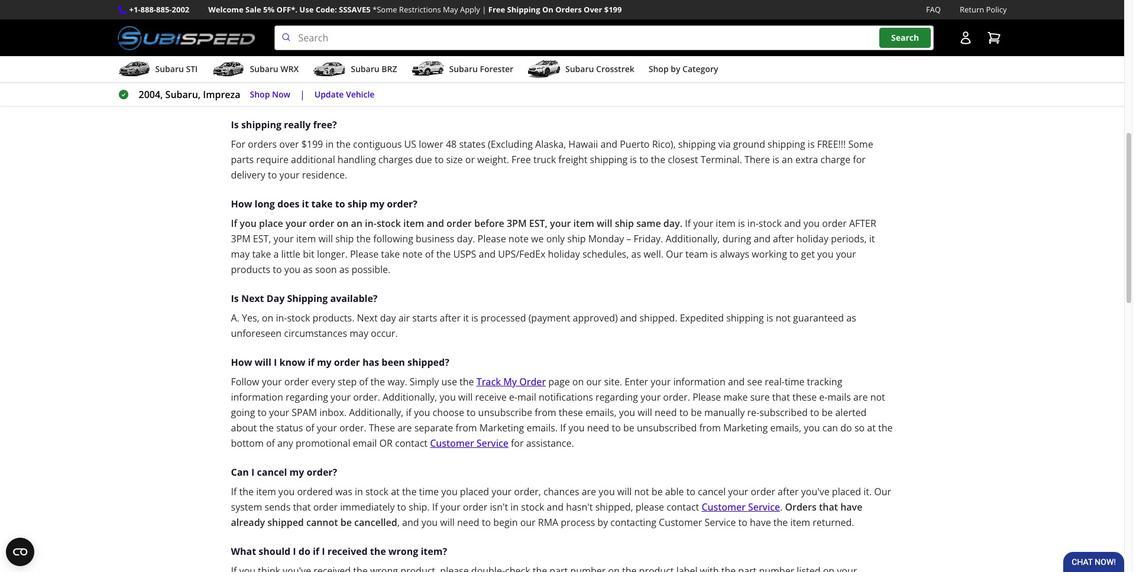 Task type: locate. For each thing, give the bounding box(es) containing it.
that inside page on our site. enter your information and see real-time tracking information regarding your order. additionally, you will receive e-mail notifications regarding your order. please make sure that these e-mails are not going to your spam inbox. additionally, if you choose to unsubscribe from these emails, you will need to be manually re-subscribed to be alerted about the status of your order. these are separate from marketing emails. if you need to be unsubscribed from marketing emails, you can do so at the bottom of any promotional email or contact
[[773, 391, 791, 404]]

of left any
[[266, 437, 275, 450]]

simply inside if you have a coupon, you may redeem it in your shopping cart. simply enter the coupon code and hit "apply". you will see the discount amount deducted from your total amount on qualified item(s).
[[511, 26, 540, 39]]

all
[[231, 89, 242, 102]]

parts inside for orders over $199 in the contiguous us lower 48 states (excluding alaska, hawaii and puerto rico), shipping via ground shipping is free!!! some parts require additional handling charges due to size or weight. free truck freight shipping is to the closest terminal. there is an extra charge for delivery to your residence.
[[231, 153, 254, 166]]

if inside page on our site. enter your information and see real-time tracking information regarding your order. additionally, you will receive e-mail notifications regarding your order. please make sure that these e-mails are not going to your spam inbox. additionally, if you choose to unsubscribe from these emails, you will need to be manually re-subscribed to be alerted about the status of your order. these are separate from marketing emails. if you need to be unsubscribed from marketing emails, you can do so at the bottom of any promotional email or contact
[[406, 407, 412, 420]]

enter
[[543, 26, 567, 39]]

in-
[[365, 217, 377, 230], [748, 217, 759, 230], [276, 312, 287, 325]]

if for in-
[[685, 217, 691, 230]]

1 vertical spatial covered
[[286, 89, 322, 102]]

shipping right day
[[287, 292, 328, 305]]

2 horizontal spatial need
[[655, 407, 677, 420]]

at inside page on our site. enter your information and see real-time tracking information regarding your order. additionally, you will receive e-mail notifications regarding your order. please make sure that these e-mails are not going to your spam inbox. additionally, if you choose to unsubscribe from these emails, you will need to be manually re-subscribed to be alerted about the status of your order. these are separate from marketing emails. if you need to be unsubscribed from marketing emails, you can do so at the bottom of any promotional email or contact
[[868, 422, 876, 435]]

free down the (excluding
[[512, 153, 531, 166]]

0 vertical spatial customer
[[430, 437, 474, 450]]

promotional
[[296, 437, 351, 450]]

only down 'a subaru brz thumbnail image'
[[324, 89, 343, 102]]

will inside if you have a coupon, you may redeem it in your shopping cart. simply enter the coupon code and hit "apply". you will see the discount amount deducted from your total amount on qualified item(s).
[[735, 26, 750, 39]]

0 horizontal spatial customer service link
[[430, 437, 509, 450]]

usps
[[454, 248, 477, 261]]

the down "rico),"
[[651, 153, 666, 166]]

the left discount
[[770, 26, 785, 39]]

next up "a. yes,"
[[241, 292, 264, 305]]

amount
[[827, 26, 862, 39], [344, 41, 379, 54]]

1 vertical spatial shipping
[[287, 292, 328, 305]]

1 vertical spatial orders
[[786, 501, 817, 514]]

0 horizontal spatial |
[[300, 88, 305, 101]]

it inside if your item is in-stock and you order after 3pm est, your item will ship the following business day. please note we only ship monday – friday. additionally, during and after holiday periods, it may take a little bit longer. please take note of the usps and ups/fedex holiday schedules, as well. our team is always working to get you your products to you as soon as possible.
[[870, 233, 876, 246]]

shopping
[[446, 26, 487, 39]]

now
[[272, 89, 291, 100]]

my left part
[[241, 70, 256, 83]]

1 horizontal spatial shop
[[649, 63, 669, 75]]

1 vertical spatial not
[[871, 391, 886, 404]]

have inside if you have a coupon, you may redeem it in your shopping cart. simply enter the coupon code and hit "apply". you will see the discount amount deducted from your total amount on qualified item(s).
[[258, 26, 279, 39]]

0 vertical spatial est,
[[530, 217, 548, 230]]

the right so
[[879, 422, 893, 435]]

to left the get
[[790, 248, 799, 261]]

for left assistance.
[[511, 437, 524, 450]]

cancel down any
[[257, 466, 287, 479]]

1 vertical spatial only
[[547, 233, 565, 246]]

it inside a. yes, on in-stock products. next day air starts after it is processed (payment approved) and shipped. expedited shipping is not guaranteed as unforeseen circumstances may occur.
[[463, 312, 469, 325]]

sure
[[751, 391, 770, 404]]

status
[[276, 422, 303, 435]]

order
[[520, 376, 546, 389]]

–
[[627, 233, 632, 246]]

an left extra
[[782, 153, 793, 166]]

order
[[309, 217, 335, 230], [447, 217, 472, 230], [823, 217, 847, 230], [334, 356, 360, 369], [285, 376, 309, 389], [751, 486, 776, 499], [313, 501, 338, 514], [463, 501, 488, 514]]

customer
[[430, 437, 474, 450], [702, 501, 746, 514], [659, 517, 703, 530]]

is up all
[[231, 70, 239, 83]]

subaru down deducted
[[250, 63, 279, 75]]

our inside if your item is in-stock and you order after 3pm est, your item will ship the following business day. please note we only ship monday – friday. additionally, during and after holiday periods, it may take a little bit longer. please take note of the usps and ups/fedex holiday schedules, as well. our team is always working to get you your products to you as soon as possible.
[[666, 248, 683, 261]]

1 horizontal spatial please
[[478, 233, 506, 246]]

business
[[416, 233, 455, 246]]

if up team
[[685, 217, 691, 230]]

1 vertical spatial redeem
[[368, 26, 402, 39]]

2 vertical spatial how
[[231, 356, 252, 369]]

the down warranty?:
[[358, 89, 373, 102]]

1 vertical spatial after
[[440, 312, 461, 325]]

hawaii
[[569, 138, 598, 151]]

email
[[353, 437, 377, 450]]

enter
[[625, 376, 649, 389]]

0 vertical spatial an
[[782, 153, 793, 166]]

shop down hit
[[649, 63, 669, 75]]

1 vertical spatial $199
[[302, 138, 323, 151]]

the
[[569, 26, 584, 39], [770, 26, 785, 39], [358, 89, 373, 102], [336, 138, 351, 151], [651, 153, 666, 166], [357, 233, 371, 246], [437, 248, 451, 261], [371, 376, 385, 389], [460, 376, 474, 389], [259, 422, 274, 435], [879, 422, 893, 435], [239, 486, 254, 499], [402, 486, 417, 499], [774, 517, 788, 530], [370, 546, 386, 559]]

1 horizontal spatial simply
[[511, 26, 540, 39]]

may inside a. yes, on in-stock products. next day air starts after it is processed (payment approved) and shipped. expedited shipping is not guaranteed as unforeseen circumstances may occur.
[[350, 327, 369, 340]]

0 horizontal spatial for
[[511, 437, 524, 450]]

how
[[231, 6, 252, 19], [231, 198, 252, 211], [231, 356, 252, 369]]

page
[[549, 376, 570, 389]]

contacting
[[611, 517, 657, 530]]

0 vertical spatial information
[[674, 376, 726, 389]]

2 is from the top
[[231, 118, 239, 131]]

stock up working
[[759, 217, 782, 230]]

1 horizontal spatial information
[[674, 376, 726, 389]]

2 vertical spatial after
[[778, 486, 799, 499]]

process
[[561, 517, 595, 530]]

faq
[[927, 4, 941, 15]]

the down business
[[437, 248, 451, 261]]

$199 right over at the right top of the page
[[605, 4, 622, 15]]

customer service link up service to
[[702, 501, 781, 514]]

ordered
[[297, 486, 333, 499]]

1 horizontal spatial emails,
[[771, 422, 802, 435]]

0 vertical spatial additionally,
[[666, 233, 720, 246]]

1 how from the top
[[231, 6, 252, 19]]

0 vertical spatial holiday
[[797, 233, 829, 246]]

5%
[[263, 4, 275, 15]]

order up customer service .
[[751, 486, 776, 499]]

2004,
[[139, 88, 163, 101]]

covered for by
[[281, 70, 319, 83]]

is
[[808, 138, 815, 151], [630, 153, 637, 166], [773, 153, 780, 166], [739, 217, 745, 230], [711, 248, 718, 261], [472, 312, 479, 325], [767, 312, 774, 325]]

have inside orders that have already shipped cannot be cancelled
[[841, 501, 863, 514]]

subaru inside "dropdown button"
[[155, 63, 184, 75]]

2 vertical spatial do
[[299, 546, 311, 559]]

emails, down the site.
[[586, 407, 617, 420]]

is for is my part covered by a warranty?:
[[231, 70, 239, 83]]

orders
[[248, 138, 277, 151]]

holiday left 'schedules,'
[[548, 248, 580, 261]]

additionally, inside if your item is in-stock and you order after 3pm est, your item will ship the following business day. please note we only ship monday – friday. additionally, during and after holiday periods, it may take a little bit longer. please take note of the usps and ups/fedex holiday schedules, as well. our team is always working to get you your products to you as soon as possible.
[[666, 233, 720, 246]]

occur.
[[371, 327, 398, 340]]

has
[[363, 356, 379, 369]]

and/or
[[496, 89, 526, 102]]

if up 'system'
[[231, 486, 237, 499]]

and inside page on our site. enter your information and see real-time tracking information regarding your order. additionally, you will receive e-mail notifications regarding your order. please make sure that these e-mails are not going to your spam inbox. additionally, if you choose to unsubscribe from these emails, you will need to be manually re-subscribed to be alerted about the status of your order. these are separate from marketing emails. if you need to be unsubscribed from marketing emails, you can do so at the bottom of any promotional email or contact
[[728, 376, 745, 389]]

that
[[773, 391, 791, 404], [293, 501, 311, 514], [820, 501, 839, 514]]

stock down the order, in the left of the page
[[522, 501, 545, 514]]

in down free?
[[326, 138, 334, 151]]

does
[[278, 198, 300, 211]]

approved)
[[573, 312, 618, 325]]

a subaru crosstrek thumbnail image image
[[528, 60, 561, 78]]

1 vertical spatial information
[[231, 391, 283, 404]]

and up working
[[754, 233, 771, 246]]

1 vertical spatial emails,
[[771, 422, 802, 435]]

will inside if your item is in-stock and you order after 3pm est, your item will ship the following business day. please note we only ship monday – friday. additionally, during and after holiday periods, it may take a little bit longer. please take note of the usps and ups/fedex holiday schedules, as well. our team is always working to get you your products to you as soon as possible.
[[319, 233, 333, 246]]

a left little
[[274, 248, 279, 261]]

after up .
[[778, 486, 799, 499]]

1 horizontal spatial next
[[357, 312, 378, 325]]

subaru for subaru brz
[[351, 63, 380, 75]]

apply
[[460, 4, 480, 15]]

shop inside dropdown button
[[649, 63, 669, 75]]

free up cart.
[[489, 4, 505, 15]]

4 subaru from the left
[[449, 63, 478, 75]]

0 horizontal spatial do
[[255, 6, 267, 19]]

time for real-
[[785, 376, 805, 389]]

1 horizontal spatial need
[[587, 422, 610, 435]]

for inside for orders over $199 in the contiguous us lower 48 states (excluding alaska, hawaii and puerto rico), shipping via ground shipping is free!!! some parts require additional handling charges due to size or weight. free truck freight shipping is to the closest terminal. there is an extra charge for delivery to your residence.
[[854, 153, 866, 166]]

0 horizontal spatial in-
[[276, 312, 287, 325]]

simply right cart.
[[511, 26, 540, 39]]

of inside if your item is in-stock and you order after 3pm est, your item will ship the following business day. please note we only ship monday – friday. additionally, during and after holiday periods, it may take a little bit longer. please take note of the usps and ups/fedex holiday schedules, as well. our team is always working to get you your products to you as soon as possible.
[[425, 248, 434, 261]]

e- down tracking
[[820, 391, 828, 404]]

can
[[823, 422, 839, 435]]

redeem
[[275, 6, 311, 19], [368, 26, 402, 39]]

that inside if the item you ordered was in stock at the time you placed your order, chances are you will not be able to cancel your order after you've placed it. our system sends that order immediately to ship. if your order isn't in stock and hasn't shipped, please contact
[[293, 501, 311, 514]]

real-
[[765, 376, 785, 389]]

not inside page on our site. enter your information and see real-time tracking information regarding your order. additionally, you will receive e-mail notifications regarding your order. please make sure that these e-mails are not going to your spam inbox. additionally, if you choose to unsubscribe from these emails, you will need to be manually re-subscribed to be alerted about the status of your order. these are separate from marketing emails. if you need to be unsubscribed from marketing emails, you can do so at the bottom of any promotional email or contact
[[871, 391, 886, 404]]

emails,
[[586, 407, 617, 420], [771, 422, 802, 435]]

0 horizontal spatial please
[[350, 248, 379, 261]]

have for you
[[258, 26, 279, 39]]

0 horizontal spatial redeem
[[275, 6, 311, 19]]

that inside orders that have already shipped cannot be cancelled
[[820, 501, 839, 514]]

not right mails
[[871, 391, 886, 404]]

1 vertical spatial do
[[841, 422, 853, 435]]

regarding down the site.
[[596, 391, 639, 404]]

you've
[[802, 486, 830, 499]]

0 vertical spatial is
[[231, 70, 239, 83]]

take
[[312, 198, 333, 211], [252, 248, 271, 261], [381, 248, 400, 261]]

covered for only
[[286, 89, 322, 102]]

the down .
[[774, 517, 788, 530]]

after up working
[[773, 233, 795, 246]]

do left off*.
[[255, 6, 267, 19]]

1 horizontal spatial an
[[782, 153, 793, 166]]

time inside page on our site. enter your information and see real-time tracking information regarding your order. additionally, you will receive e-mail notifications regarding your order. please make sure that these e-mails are not going to your spam inbox. additionally, if you choose to unsubscribe from these emails, you will need to be manually re-subscribed to be alerted about the status of your order. these are separate from marketing emails. if you need to be unsubscribed from marketing emails, you can do so at the bottom of any promotional email or contact
[[785, 376, 805, 389]]

1 vertical spatial customer service link
[[702, 501, 781, 514]]

item inside if the item you ordered was in stock at the time you placed your order, chances are you will not be able to cancel your order after you've placed it. our system sends that order immediately to ship. if your order isn't in stock and hasn't shipped, please contact
[[256, 486, 276, 499]]

1 e- from the left
[[509, 391, 518, 404]]

and right , in the bottom left of the page
[[402, 517, 419, 530]]

0 horizontal spatial placed
[[460, 486, 489, 499]]

have up returned.
[[841, 501, 863, 514]]

0 horizontal spatial our
[[666, 248, 683, 261]]

after inside a. yes, on in-stock products. next day air starts after it is processed (payment approved) and shipped. expedited shipping is not guaranteed as unforeseen circumstances may occur.
[[440, 312, 461, 325]]

to right subscribed on the right bottom of the page
[[811, 407, 820, 420]]

1 horizontal spatial note
[[509, 233, 529, 246]]

part
[[259, 70, 279, 83]]

1 horizontal spatial placed
[[833, 486, 862, 499]]

0 horizontal spatial shop
[[250, 89, 270, 100]]

0 vertical spatial simply
[[511, 26, 540, 39]]

2 marketing from the left
[[724, 422, 768, 435]]

note down the following
[[403, 248, 423, 261]]

cancel
[[257, 466, 287, 479], [698, 486, 726, 499]]

1 horizontal spatial customer service link
[[702, 501, 781, 514]]

at
[[868, 422, 876, 435], [391, 486, 400, 499]]

order down know
[[285, 376, 309, 389]]

day. up usps
[[457, 233, 475, 246]]

1 vertical spatial please
[[350, 248, 379, 261]]

5 subaru from the left
[[566, 63, 594, 75]]

1 horizontal spatial service
[[749, 501, 781, 514]]

cancel inside if the item you ordered was in stock at the time you placed your order, chances are you will not be able to cancel your order after you've placed it. our system sends that order immediately to ship. if your order isn't in stock and hasn't shipped, please contact
[[698, 486, 726, 499]]

1 horizontal spatial |
[[482, 4, 487, 15]]

0 horizontal spatial these
[[559, 407, 583, 420]]

these down notifications
[[559, 407, 583, 420]]

if inside if your item is in-stock and you order after 3pm est, your item will ship the following business day. please note we only ship monday – friday. additionally, during and after holiday periods, it may take a little bit longer. please take note of the usps and ups/fedex holiday schedules, as well. our team is always working to get you your products to you as soon as possible.
[[685, 217, 691, 230]]

0 horizontal spatial time
[[419, 486, 439, 499]]

restrictions
[[399, 4, 441, 15]]

1 vertical spatial parts
[[231, 153, 254, 166]]

1 vertical spatial at
[[391, 486, 400, 499]]

our
[[587, 376, 602, 389], [521, 517, 536, 530]]

discount
[[787, 26, 825, 39]]

if you place your order on an in-stock item and order before 3pm est, your item will ship same day.
[[231, 217, 685, 230]]

holiday
[[797, 233, 829, 246], [548, 248, 580, 261]]

1 horizontal spatial contact
[[667, 501, 700, 514]]

next inside a. yes, on in-stock products. next day air starts after it is processed (payment approved) and shipped. expedited shipping is not guaranteed as unforeseen circumstances may occur.
[[357, 312, 378, 325]]

1 vertical spatial have
[[841, 501, 863, 514]]

2 vertical spatial have
[[750, 517, 771, 530]]

on down how long does it take to ship my order?
[[337, 217, 349, 230]]

subaru crosstrek
[[566, 63, 635, 75]]

est, up we
[[530, 217, 548, 230]]

if inside page on our site. enter your information and see real-time tracking information regarding your order. additionally, you will receive e-mail notifications regarding your order. please make sure that these e-mails are not going to your spam inbox. additionally, if you choose to unsubscribe from these emails, you will need to be manually re-subscribed to be alerted about the status of your order. these are separate from marketing emails. if you need to be unsubscribed from marketing emails, you can do so at the bottom of any promotional email or contact
[[560, 422, 566, 435]]

0 vertical spatial please
[[478, 233, 506, 246]]

a
[[313, 6, 319, 19], [282, 26, 287, 39], [335, 70, 341, 83], [274, 248, 279, 261]]

warranties
[[445, 89, 493, 102]]

1 vertical spatial customer
[[702, 501, 746, 514]]

received
[[328, 546, 368, 559]]

puerto
[[620, 138, 650, 151]]

contact inside if the item you ordered was in stock at the time you placed your order, chances are you will not be able to cancel your order after you've placed it. our system sends that order immediately to ship. if your order isn't in stock and hasn't shipped, please contact
[[667, 501, 700, 514]]

3 how from the top
[[231, 356, 252, 369]]

button image
[[959, 31, 973, 45]]

0 vertical spatial after
[[773, 233, 795, 246]]

need down notifications
[[587, 422, 610, 435]]

0 vertical spatial do
[[255, 6, 267, 19]]

0 vertical spatial $199
[[605, 4, 622, 15]]

on inside page on our site. enter your information and see real-time tracking information regarding your order. additionally, you will receive e-mail notifications regarding your order. please make sure that these e-mails are not going to your spam inbox. additionally, if you choose to unsubscribe from these emails, you will need to be manually re-subscribed to be alerted about the status of your order. these are separate from marketing emails. if you need to be unsubscribed from marketing emails, you can do so at the bottom of any promotional email or contact
[[573, 376, 584, 389]]

some
[[849, 138, 874, 151]]

subaru left brz
[[351, 63, 380, 75]]

0 vertical spatial service
[[477, 437, 509, 450]]

0 vertical spatial at
[[868, 422, 876, 435]]

after inside if the item you ordered was in stock at the time you placed your order, chances are you will not be able to cancel your order after you've placed it. our system sends that order immediately to ship. if your order isn't in stock and hasn't shipped, please contact
[[778, 486, 799, 499]]

1 horizontal spatial at
[[868, 422, 876, 435]]

if down way.
[[406, 407, 412, 420]]

if inside if you have a coupon, you may redeem it in your shopping cart. simply enter the coupon code and hit "apply". you will see the discount amount deducted from your total amount on qualified item(s).
[[231, 26, 237, 39]]

0 vertical spatial see
[[752, 26, 768, 39]]

amount right discount
[[827, 26, 862, 39]]

in up qualified
[[413, 26, 421, 39]]

forester
[[480, 63, 514, 75]]

are down part
[[270, 89, 284, 102]]

time inside if the item you ordered was in stock at the time you placed your order, chances are you will not be able to cancel your order after you've placed it. our system sends that order immediately to ship. if your order isn't in stock and hasn't shipped, please contact
[[419, 486, 439, 499]]

is up "a. yes,"
[[231, 292, 239, 305]]

0 vertical spatial shop
[[649, 63, 669, 75]]

0 horizontal spatial shipping
[[287, 292, 328, 305]]

my
[[241, 70, 256, 83], [370, 198, 385, 211], [317, 356, 332, 369], [290, 466, 304, 479]]

1 horizontal spatial time
[[785, 376, 805, 389]]

follow
[[231, 376, 259, 389]]

in- up the following
[[365, 217, 377, 230]]

1 horizontal spatial our
[[587, 376, 602, 389]]

2 placed from the left
[[833, 486, 862, 499]]

shop
[[649, 63, 669, 75], [250, 89, 270, 100]]

0 horizontal spatial order?
[[307, 466, 337, 479]]

0 vertical spatial next
[[241, 292, 264, 305]]

if down cannot
[[313, 546, 320, 559]]

any
[[278, 437, 293, 450]]

0 vertical spatial customer service link
[[430, 437, 509, 450]]

if for order
[[308, 356, 315, 369]]

3pm up products
[[231, 233, 251, 246]]

information up make
[[674, 376, 726, 389]]

1 vertical spatial coupon
[[586, 26, 619, 39]]

the left way.
[[371, 376, 385, 389]]

may
[[346, 26, 365, 39], [231, 248, 250, 261], [350, 327, 369, 340]]

a subaru sti thumbnail image image
[[117, 60, 151, 78]]

a subaru brz thumbnail image image
[[313, 60, 346, 78]]

time left tracking
[[785, 376, 805, 389]]

by inside dropdown button
[[671, 63, 681, 75]]

0 vertical spatial these
[[793, 391, 817, 404]]

us
[[405, 138, 417, 151]]

will up shipped,
[[618, 486, 632, 499]]

2 how from the top
[[231, 198, 252, 211]]

update vehicle
[[315, 89, 375, 100]]

it up qualified
[[404, 26, 410, 39]]

shop for shop now
[[250, 89, 270, 100]]

redeem inside if you have a coupon, you may redeem it in your shopping cart. simply enter the coupon code and hit "apply". you will see the discount amount deducted from your total amount on qualified item(s).
[[368, 26, 402, 39]]

be
[[691, 407, 702, 420], [822, 407, 833, 420], [624, 422, 635, 435], [652, 486, 663, 499], [341, 517, 352, 530]]

my up every
[[317, 356, 332, 369]]

1 horizontal spatial free
[[512, 153, 531, 166]]

note
[[509, 233, 529, 246], [403, 248, 423, 261]]

be up please
[[652, 486, 663, 499]]

order down how long does it take to ship my order?
[[309, 217, 335, 230]]

free
[[489, 4, 505, 15], [512, 153, 531, 166]]

service to
[[705, 517, 748, 530]]

1 horizontal spatial 3pm
[[507, 217, 527, 230]]

1 vertical spatial est,
[[253, 233, 271, 246]]

by
[[671, 63, 681, 75], [321, 70, 333, 83], [345, 89, 356, 102], [598, 517, 608, 530]]

orders inside orders that have already shipped cannot be cancelled
[[786, 501, 817, 514]]

your inside for orders over $199 in the contiguous us lower 48 states (excluding alaska, hawaii and puerto rico), shipping via ground shipping is free!!! some parts require additional handling charges due to size or weight. free truck freight shipping is to the closest terminal. there is an extra charge for delivery to your residence.
[[280, 169, 300, 182]]

coupon inside if you have a coupon, you may redeem it in your shopping cart. simply enter the coupon code and hit "apply". you will see the discount amount deducted from your total amount on qualified item(s).
[[586, 26, 619, 39]]

3 subaru from the left
[[351, 63, 380, 75]]

and inside for orders over $199 in the contiguous us lower 48 states (excluding alaska, hawaii and puerto rico), shipping via ground shipping is free!!! some parts require additional handling charges due to size or weight. free truck freight shipping is to the closest terminal. there is an extra charge for delivery to your residence.
[[601, 138, 618, 151]]

are inside if the item you ordered was in stock at the time you placed your order, chances are you will not be able to cancel your order after you've placed it. our system sends that order immediately to ship. if your order isn't in stock and hasn't shipped, please contact
[[582, 486, 597, 499]]

additionally, down way.
[[383, 391, 437, 404]]

not up please
[[635, 486, 650, 499]]

customer down separate
[[430, 437, 474, 450]]

cart.
[[489, 26, 509, 39]]

1 vertical spatial 3pm
[[231, 233, 251, 246]]

+1-888-885-2002
[[129, 4, 190, 15]]

1 horizontal spatial redeem
[[368, 26, 402, 39]]

1 vertical spatial day.
[[457, 233, 475, 246]]

0 horizontal spatial service
[[477, 437, 509, 450]]

shipped?
[[408, 356, 450, 369]]

ship up –
[[615, 217, 634, 230]]

3 is from the top
[[231, 292, 239, 305]]

0 vertical spatial covered
[[281, 70, 319, 83]]

will up 'follow' on the left of the page
[[255, 356, 272, 369]]

0 vertical spatial only
[[324, 89, 343, 102]]

truck
[[534, 153, 556, 166]]

by left category
[[671, 63, 681, 75]]

track my order link
[[477, 376, 546, 389]]

item
[[404, 217, 424, 230], [574, 217, 595, 230], [716, 217, 736, 230], [296, 233, 316, 246], [256, 486, 276, 499], [791, 517, 811, 530]]

an
[[782, 153, 793, 166], [351, 217, 363, 230]]

air
[[399, 312, 410, 325]]

is left guaranteed
[[767, 312, 774, 325]]

time up ship. on the bottom left of page
[[419, 486, 439, 499]]

a up update vehicle
[[335, 70, 341, 83]]

as down bit
[[303, 263, 313, 276]]

for orders over $199 in the contiguous us lower 48 states (excluding alaska, hawaii and puerto rico), shipping via ground shipping is free!!! some parts require additional handling charges due to size or weight. free truck freight shipping is to the closest terminal. there is an extra charge for delivery to your residence.
[[231, 138, 874, 182]]

for down some
[[854, 153, 866, 166]]

and inside if the item you ordered was in stock at the time you placed your order, chances are you will not be able to cancel your order after you've placed it. our system sends that order immediately to ship. if your order isn't in stock and hasn't shipped, please contact
[[547, 501, 564, 514]]

0 vertical spatial may
[[346, 26, 365, 39]]

i left know
[[274, 356, 277, 369]]

size
[[446, 153, 463, 166]]

$199 up additional
[[302, 138, 323, 151]]

get
[[802, 248, 815, 261]]

of down spam
[[306, 422, 315, 435]]

a inside if you have a coupon, you may redeem it in your shopping cart. simply enter the coupon code and hit "apply". you will see the discount amount deducted from your total amount on qualified item(s).
[[282, 26, 287, 39]]

products
[[231, 263, 270, 276]]

0 vertical spatial order?
[[387, 198, 418, 211]]

rma
[[538, 517, 559, 530]]

that down ordered
[[293, 501, 311, 514]]

2 subaru from the left
[[250, 63, 279, 75]]

at right so
[[868, 422, 876, 435]]

in inside for orders over $199 in the contiguous us lower 48 states (excluding alaska, hawaii and puerto rico), shipping via ground shipping is free!!! some parts require additional handling charges due to size or weight. free truck freight shipping is to the closest terminal. there is an extra charge for delivery to your residence.
[[326, 138, 334, 151]]

1 horizontal spatial marketing
[[724, 422, 768, 435]]

0 horizontal spatial free
[[489, 4, 505, 15]]

regarding up spam
[[286, 391, 328, 404]]

to
[[435, 153, 444, 166], [640, 153, 649, 166], [268, 169, 277, 182], [335, 198, 345, 211], [790, 248, 799, 261], [273, 263, 282, 276], [258, 407, 267, 420], [467, 407, 476, 420], [680, 407, 689, 420], [811, 407, 820, 420], [612, 422, 621, 435], [687, 486, 696, 499], [397, 501, 406, 514], [482, 517, 491, 530]]

only inside if your item is in-stock and you order after 3pm est, your item will ship the following business day. please note we only ship monday – friday. additionally, during and after holiday periods, it may take a little bit longer. please take note of the usps and ups/fedex holiday schedules, as well. our team is always working to get you your products to you as soon as possible.
[[547, 233, 565, 246]]

service for .
[[749, 501, 781, 514]]

1 is from the top
[[231, 70, 239, 83]]

1 vertical spatial these
[[559, 407, 583, 420]]

1 subaru from the left
[[155, 63, 184, 75]]



Task type: describe. For each thing, give the bounding box(es) containing it.
a inside if your item is in-stock and you order after 3pm est, your item will ship the following business day. please note we only ship monday – friday. additionally, during and after holiday periods, it may take a little bit longer. please take note of the usps and ups/fedex holiday schedules, as well. our team is always working to get you your products to you as soon as possible.
[[274, 248, 279, 261]]

shipping up the orders
[[241, 118, 282, 131]]

to down residence.
[[335, 198, 345, 211]]

are right these
[[398, 422, 412, 435]]

1 vertical spatial note
[[403, 248, 423, 261]]

open widget image
[[6, 539, 34, 567]]

shipping up extra
[[768, 138, 806, 151]]

crosstrek
[[597, 63, 635, 75]]

customer service .
[[702, 501, 786, 514]]

to left "begin"
[[482, 517, 491, 530]]

an inside for orders over $199 in the contiguous us lower 48 states (excluding alaska, hawaii and puerto rico), shipping via ground shipping is free!!! some parts require additional handling charges due to size or weight. free truck freight shipping is to the closest terminal. there is an extra charge for delivery to your residence.
[[782, 153, 793, 166]]

be left unsubscribed on the bottom right of the page
[[624, 422, 635, 435]]

ship.
[[409, 501, 430, 514]]

cancelled
[[355, 517, 398, 530]]

1 vertical spatial amount
[[344, 41, 379, 54]]

the left wrong
[[370, 546, 386, 559]]

at inside if the item you ordered was in stock at the time you placed your order, chances are you will not be able to cancel your order after you've placed it. our system sends that order immediately to ship. if your order isn't in stock and hasn't shipped, please contact
[[391, 486, 400, 499]]

+1-888-885-2002 link
[[129, 4, 190, 16]]

our inside page on our site. enter your information and see real-time tracking information regarding your order. additionally, you will receive e-mail notifications regarding your order. please make sure that these e-mails are not going to your spam inbox. additionally, if you choose to unsubscribe from these emails, you will need to be manually re-subscribed to be alerted about the status of your order. these are separate from marketing emails. if you need to be unsubscribed from marketing emails, you can do so at the bottom of any promotional email or contact
[[587, 376, 602, 389]]

in- inside a. yes, on in-stock products. next day air starts after it is processed (payment approved) and shipped. expedited shipping is not guaranteed as unforeseen circumstances may occur.
[[276, 312, 287, 325]]

1 horizontal spatial have
[[750, 517, 771, 530]]

is right team
[[711, 248, 718, 261]]

subaru forester button
[[412, 59, 514, 82]]

it inside if you have a coupon, you may redeem it in your shopping cart. simply enter the coupon code and hit "apply". you will see the discount amount deducted from your total amount on qualified item(s).
[[404, 26, 410, 39]]

same
[[637, 217, 661, 230]]

subaru sti button
[[117, 59, 198, 82]]

separate
[[415, 422, 453, 435]]

shop for shop by category
[[649, 63, 669, 75]]

a subaru wrx thumbnail image image
[[212, 60, 245, 78]]

alaska,
[[536, 138, 566, 151]]

be inside if the item you ordered was in stock at the time you placed your order, chances are you will not be able to cancel your order after you've placed it. our system sends that order immediately to ship. if your order isn't in stock and hasn't shipped, please contact
[[652, 486, 663, 499]]

what
[[231, 546, 256, 559]]

ship up longer.
[[336, 233, 354, 246]]

day
[[267, 292, 285, 305]]

by down shipped,
[[598, 517, 608, 530]]

code
[[622, 26, 643, 39]]

0 horizontal spatial simply
[[410, 376, 439, 389]]

is shipping really free?
[[231, 118, 337, 131]]

1 horizontal spatial holiday
[[797, 233, 829, 246]]

should
[[259, 546, 291, 559]]

a up coupon,
[[313, 6, 319, 19]]

page on our site. enter your information and see real-time tracking information regarding your order. additionally, you will receive e-mail notifications regarding your order. please make sure that these e-mails are not going to your spam inbox. additionally, if you choose to unsubscribe from these emails, you will need to be manually re-subscribed to be alerted about the status of your order. these are separate from marketing emails. if you need to be unsubscribed from marketing emails, you can do so at the bottom of any promotional email or contact
[[231, 376, 893, 450]]

contact inside page on our site. enter your information and see real-time tracking information regarding your order. additionally, you will receive e-mail notifications regarding your order. please make sure that these e-mails are not going to your spam inbox. additionally, if you choose to unsubscribe from these emails, you will need to be manually re-subscribed to be alerted about the status of your order. these are separate from marketing emails. if you need to be unsubscribed from marketing emails, you can do so at the bottom of any promotional email or contact
[[395, 437, 428, 450]]

0 vertical spatial day.
[[664, 217, 683, 230]]

in right isn't
[[511, 501, 519, 514]]

the right enter
[[569, 26, 584, 39]]

how for how will i know if my order has been shipped?
[[231, 356, 252, 369]]

from down choose
[[456, 422, 477, 435]]

see inside page on our site. enter your information and see real-time tracking information regarding your order. additionally, you will receive e-mail notifications regarding your order. please make sure that these e-mails are not going to your spam inbox. additionally, if you choose to unsubscribe from these emails, you will need to be manually re-subscribed to be alerted about the status of your order. these are separate from marketing emails. if you need to be unsubscribed from marketing emails, you can do so at the bottom of any promotional email or contact
[[748, 376, 763, 389]]

in inside if you have a coupon, you may redeem it in your shopping cart. simply enter the coupon code and hit "apply". you will see the discount amount deducted from your total amount on qualified item(s).
[[413, 26, 421, 39]]

i for do
[[269, 6, 272, 19]]

possible.
[[352, 263, 391, 276]]

the up handling at left top
[[336, 138, 351, 151]]

via
[[719, 138, 731, 151]]

it.
[[864, 486, 872, 499]]

if for order
[[231, 217, 237, 230]]

we
[[531, 233, 544, 246]]

before
[[475, 217, 505, 230]]

my up ordered
[[290, 466, 304, 479]]

2 vertical spatial additionally,
[[349, 407, 404, 420]]

will up item? on the bottom left of page
[[440, 517, 455, 530]]

2004, subaru, impreza
[[139, 88, 241, 101]]

always
[[720, 248, 750, 261]]

as right soon
[[340, 263, 349, 276]]

have for that
[[841, 501, 863, 514]]

soon
[[315, 263, 337, 276]]

manufacturer's
[[375, 89, 442, 102]]

time for the
[[419, 486, 439, 499]]

order up step
[[334, 356, 360, 369]]

1 marketing from the left
[[480, 422, 524, 435]]

2 vertical spatial need
[[457, 517, 480, 530]]

if for ordered
[[231, 486, 237, 499]]

shipping down hawaii
[[590, 153, 628, 166]]

to right choose
[[467, 407, 476, 420]]

item left returned.
[[791, 517, 811, 530]]

manually
[[705, 407, 745, 420]]

0 horizontal spatial orders
[[556, 4, 582, 15]]

0 vertical spatial note
[[509, 233, 529, 246]]

the right 'about'
[[259, 422, 274, 435]]

system
[[231, 501, 262, 514]]

as inside a. yes, on in-stock products. next day air starts after it is processed (payment approved) and shipped. expedited shipping is not guaranteed as unforeseen circumstances may occur.
[[847, 312, 857, 325]]

and inside a. yes, on in-stock products. next day air starts after it is processed (payment approved) and shipped. expedited shipping is not guaranteed as unforeseen circumstances may occur.
[[621, 312, 637, 325]]

after inside if your item is in-stock and you order after 3pm est, your item will ship the following business day. please note we only ship monday – friday. additionally, during and after holiday periods, it may take a little bit longer. please take note of the usps and ups/fedex holiday schedules, as well. our team is always working to get you your products to you as soon as possible.
[[773, 233, 795, 246]]

1 horizontal spatial in-
[[365, 217, 377, 230]]

by up the update
[[321, 70, 333, 83]]

monday
[[589, 233, 624, 246]]

tracking
[[808, 376, 843, 389]]

there
[[745, 153, 771, 166]]

1 horizontal spatial these
[[793, 391, 817, 404]]

0 horizontal spatial cancel
[[257, 466, 287, 479]]

additional
[[291, 153, 335, 166]]

orders that have already shipped cannot be cancelled
[[231, 501, 863, 530]]

to down require
[[268, 169, 277, 182]]

in right the was
[[355, 486, 363, 499]]

able
[[666, 486, 684, 499]]

i for should
[[293, 546, 296, 559]]

free?
[[313, 118, 337, 131]]

1 regarding from the left
[[286, 391, 328, 404]]

is for is shipping really free?
[[231, 118, 239, 131]]

unsubscribe
[[478, 407, 533, 420]]

will up choose
[[459, 391, 473, 404]]

begin
[[494, 517, 518, 530]]

0 vertical spatial emails,
[[586, 407, 617, 420]]

order. down step
[[353, 391, 380, 404]]

our inside if the item you ordered was in stock at the time you placed your order, chances are you will not be able to cancel your order after you've placed it. our system sends that order immediately to ship. if your order isn't in stock and hasn't shipped, please contact
[[875, 486, 892, 499]]

0 vertical spatial shipping
[[507, 4, 541, 15]]

ship down handling at left top
[[348, 198, 368, 211]]

885-
[[156, 4, 172, 15]]

if the item you ordered was in stock at the time you placed your order, chances are you will not be able to cancel your order after you've placed it. our system sends that order immediately to ship. if your order isn't in stock and hasn't shipped, please contact
[[231, 486, 892, 514]]

subaru for subaru forester
[[449, 63, 478, 75]]

subaru for subaru crosstrek
[[566, 63, 594, 75]]

to right able
[[687, 486, 696, 499]]

of right step
[[359, 376, 368, 389]]

make
[[724, 391, 748, 404]]

step
[[338, 376, 357, 389]]

coupon,
[[289, 26, 325, 39]]

do inside page on our site. enter your information and see real-time tracking information regarding your order. additionally, you will receive e-mail notifications regarding your order. please make sure that these e-mails are not going to your spam inbox. additionally, if you choose to unsubscribe from these emails, you will need to be manually re-subscribed to be alerted about the status of your order. these are separate from marketing emails. if you need to be unsubscribed from marketing emails, you can do so at the bottom of any promotional email or contact
[[841, 422, 853, 435]]

is up extra
[[808, 138, 815, 151]]

is for is next day shipping available?
[[231, 292, 239, 305]]

customer for customer service .
[[702, 501, 746, 514]]

will up "monday"
[[597, 217, 613, 230]]

3pm inside if your item is in-stock and you order after 3pm est, your item will ship the following business day. please note we only ship monday – friday. additionally, during and after holiday periods, it may take a little bit longer. please take note of the usps and ups/fedex holiday schedules, as well. our team is always working to get you your products to you as soon as possible.
[[231, 233, 251, 246]]

shipping inside a. yes, on in-stock products. next day air starts after it is processed (payment approved) and shipped. expedited shipping is not guaranteed as unforeseen circumstances may occur.
[[727, 312, 764, 325]]

from down manually
[[700, 422, 721, 435]]

to up unsubscribed on the bottom right of the page
[[680, 407, 689, 420]]

update
[[315, 89, 344, 100]]

as left the well.
[[632, 248, 641, 261]]

customer for customer service for assistance.
[[430, 437, 474, 450]]

on inside if you have a coupon, you may redeem it in your shopping cart. simply enter the coupon code and hit "apply". you will see the discount amount deducted from your total amount on qualified item(s).
[[382, 41, 393, 54]]

return policy
[[960, 4, 1007, 15]]

if for coupon,
[[231, 26, 237, 39]]

est, inside if your item is in-stock and you order after 3pm est, your item will ship the following business day. please note we only ship monday – friday. additionally, during and after holiday periods, it may take a little bit longer. please take note of the usps and ups/fedex holiday schedules, as well. our team is always working to get you your products to you as soon as possible.
[[253, 233, 271, 246]]

order up cannot
[[313, 501, 338, 514]]

order,
[[514, 486, 541, 499]]

subaru for subaru wrx
[[250, 63, 279, 75]]

1 vertical spatial holiday
[[548, 248, 580, 261]]

by right the update
[[345, 89, 356, 102]]

from up emails.
[[535, 407, 557, 420]]

circumstances
[[284, 327, 347, 340]]

if your item is in-stock and you order after 3pm est, your item will ship the following business day. please note we only ship monday – friday. additionally, during and after holiday periods, it may take a little bit longer. please take note of the usps and ups/fedex holiday schedules, as well. our team is always working to get you your products to you as soon as possible.
[[231, 217, 877, 276]]

schedules,
[[583, 248, 629, 261]]

item up during
[[716, 217, 736, 230]]

to up , in the bottom left of the page
[[397, 501, 406, 514]]

is down puerto
[[630, 153, 637, 166]]

may inside if your item is in-stock and you order after 3pm est, your item will ship the following business day. please note we only ship monday – friday. additionally, during and after holiday periods, it may take a little bit longer. please take note of the usps and ups/fedex holiday schedules, as well. our team is always working to get you your products to you as soon as possible.
[[231, 248, 250, 261]]

$199 inside for orders over $199 in the contiguous us lower 48 states (excluding alaska, hawaii and puerto rico), shipping via ground shipping is free!!! some parts require additional handling charges due to size or weight. free truck freight shipping is to the closest terminal. there is an extra charge for delivery to your residence.
[[302, 138, 323, 151]]

qualified
[[396, 41, 434, 54]]

0 vertical spatial redeem
[[275, 6, 311, 19]]

subaru forester
[[449, 63, 514, 75]]

from inside if you have a coupon, you may redeem it in your shopping cart. simply enter the coupon code and hit "apply". you will see the discount amount deducted from your total amount on qualified item(s).
[[275, 41, 297, 54]]

weight.
[[478, 153, 509, 166]]

2 e- from the left
[[820, 391, 828, 404]]

order inside if your item is in-stock and you order after 3pm est, your item will ship the following business day. please note we only ship monday – friday. additionally, during and after holiday periods, it may take a little bit longer. please take note of the usps and ups/fedex holiday schedules, as well. our team is always working to get you your products to you as soon as possible.
[[823, 217, 847, 230]]

guarantees.
[[528, 89, 582, 102]]

subaru for subaru sti
[[155, 63, 184, 75]]

day
[[380, 312, 396, 325]]

, and you will need to begin our rma process by contacting customer service to have the item returned.
[[398, 517, 855, 530]]

to down puerto
[[640, 153, 649, 166]]

to down the site.
[[612, 422, 621, 435]]

are up 'alerted'
[[854, 391, 868, 404]]

in- inside if your item is in-stock and you order after 3pm est, your item will ship the following business day. please note we only ship monday – friday. additionally, during and after holiday periods, it may take a little bit longer. please take note of the usps and ups/fedex holiday schedules, as well. our team is always working to get you your products to you as soon as possible.
[[748, 217, 759, 230]]

subaru sti
[[155, 63, 198, 75]]

*some restrictions may apply | free shipping on orders over $199
[[373, 4, 622, 15]]

contiguous
[[353, 138, 402, 151]]

stock up immediately
[[366, 486, 389, 499]]

subispeed logo image
[[117, 26, 255, 50]]

not inside if the item you ordered was in stock at the time you placed your order, chances are you will not be able to cancel your order after you've placed it. our system sends that order immediately to ship. if your order isn't in stock and hasn't shipped, please contact
[[635, 486, 650, 499]]

1 horizontal spatial est,
[[530, 217, 548, 230]]

or
[[380, 437, 393, 450]]

0 vertical spatial parts
[[244, 89, 267, 102]]

item up "monday"
[[574, 217, 595, 230]]

site.
[[604, 376, 623, 389]]

may inside if you have a coupon, you may redeem it in your shopping cart. simply enter the coupon code and hit "apply". you will see the discount amount deducted from your total amount on qualified item(s).
[[346, 26, 365, 39]]

the left the following
[[357, 233, 371, 246]]

0 vertical spatial coupon
[[322, 6, 357, 19]]

on inside a. yes, on in-stock products. next day air starts after it is processed (payment approved) and shipped. expedited shipping is not guaranteed as unforeseen circumstances may occur.
[[262, 312, 274, 325]]

0 horizontal spatial only
[[324, 89, 343, 102]]

how for how long does it take to ship my order?
[[231, 198, 252, 211]]

be inside orders that have already shipped cannot be cancelled
[[341, 517, 352, 530]]

free inside for orders over $199 in the contiguous us lower 48 states (excluding alaska, hawaii and puerto rico), shipping via ground shipping is free!!! some parts require additional handling charges due to size or weight. free truck freight shipping is to the closest terminal. there is an extra charge for delivery to your residence.
[[512, 153, 531, 166]]

during
[[723, 233, 752, 246]]

to left size
[[435, 153, 444, 166]]

and inside if you have a coupon, you may redeem it in your shopping cart. simply enter the coupon code and hit "apply". you will see the discount amount deducted from your total amount on qualified item(s).
[[646, 26, 663, 39]]

periods,
[[832, 233, 867, 246]]

if right ship. on the bottom left of page
[[432, 501, 438, 514]]

stock up the following
[[377, 217, 401, 230]]

it right does
[[302, 198, 309, 211]]

so
[[855, 422, 865, 435]]

to down little
[[273, 263, 282, 276]]

1 vertical spatial additionally,
[[383, 391, 437, 404]]

guaranteed
[[794, 312, 845, 325]]

re-
[[748, 407, 760, 420]]

be up can at the bottom right of page
[[822, 407, 833, 420]]

is right "there"
[[773, 153, 780, 166]]

to right going
[[258, 407, 267, 420]]

1 placed from the left
[[460, 486, 489, 499]]

1 horizontal spatial amount
[[827, 26, 862, 39]]

due
[[416, 153, 432, 166]]

my up the following
[[370, 198, 385, 211]]

the right use
[[460, 376, 474, 389]]

"apply".
[[679, 26, 714, 39]]

please inside page on our site. enter your information and see real-time tracking information regarding your order. additionally, you will receive e-mail notifications regarding your order. please make sure that these e-mails are not going to your spam inbox. additionally, if you choose to unsubscribe from these emails, you will need to be manually re-subscribed to be alerted about the status of your order. these are separate from marketing emails. if you need to be unsubscribed from marketing emails, you can do so at the bottom of any promotional email or contact
[[693, 391, 722, 404]]

service for for
[[477, 437, 509, 450]]

a subaru forester thumbnail image image
[[412, 60, 445, 78]]

search input field
[[274, 26, 934, 50]]

customer service for assistance.
[[430, 437, 579, 450]]

welcome sale 5% off*. use code: sssave5
[[208, 4, 371, 15]]

order left isn't
[[463, 501, 488, 514]]

sale
[[246, 4, 261, 15]]

0 horizontal spatial information
[[231, 391, 283, 404]]

2 vertical spatial customer
[[659, 517, 703, 530]]

well.
[[644, 248, 664, 261]]

you
[[716, 26, 733, 39]]

i right can on the left of page
[[252, 466, 255, 479]]

the up ship. on the bottom left of page
[[402, 486, 417, 499]]

deducted
[[231, 41, 273, 54]]

order up business
[[447, 217, 472, 230]]

brz
[[382, 63, 397, 75]]

a. yes, on in-stock products. next day air starts after it is processed (payment approved) and shipped. expedited shipping is not guaranteed as unforeseen circumstances may occur.
[[231, 312, 857, 340]]

will inside if the item you ordered was in stock at the time you placed your order, chances are you will not be able to cancel your order after you've placed it. our system sends that order immediately to ship. if your order isn't in stock and hasn't shipped, please contact
[[618, 486, 632, 499]]

1 vertical spatial an
[[351, 217, 363, 230]]

1 horizontal spatial do
[[299, 546, 311, 559]]

see inside if you have a coupon, you may redeem it in your shopping cart. simply enter the coupon code and hit "apply". you will see the discount amount deducted from your total amount on qualified item(s).
[[752, 26, 768, 39]]

will up unsubscribed on the bottom right of the page
[[638, 407, 653, 420]]

emails.
[[527, 422, 558, 435]]

stock inside a. yes, on in-stock products. next day air starts after it is processed (payment approved) and shipped. expedited shipping is not guaranteed as unforeseen circumstances may occur.
[[287, 312, 310, 325]]

2 horizontal spatial take
[[381, 248, 400, 261]]

and up business
[[427, 217, 444, 230]]

be left manually
[[691, 407, 702, 420]]

1 vertical spatial for
[[511, 437, 524, 450]]

stock inside if your item is in-stock and you order after 3pm est, your item will ship the following business day. please note we only ship monday – friday. additionally, during and after holiday periods, it may take a little bit longer. please take note of the usps and ups/fedex holiday schedules, as well. our team is always working to get you your products to you as soon as possible.
[[759, 217, 782, 230]]

2 regarding from the left
[[596, 391, 639, 404]]

not inside a. yes, on in-stock products. next day air starts after it is processed (payment approved) and shipped. expedited shipping is not guaranteed as unforeseen circumstances may occur.
[[776, 312, 791, 325]]

the up 'system'
[[239, 486, 254, 499]]

i for will
[[274, 356, 277, 369]]

day. inside if your item is in-stock and you order after 3pm est, your item will ship the following business day. please note we only ship monday – friday. additionally, during and after holiday periods, it may take a little bit longer. please take note of the usps and ups/fedex holiday schedules, as well. our team is always working to get you your products to you as soon as possible.
[[457, 233, 475, 246]]

1 vertical spatial order?
[[307, 466, 337, 479]]

shop now link
[[250, 88, 291, 101]]

is up during
[[739, 217, 745, 230]]

code?
[[359, 6, 386, 19]]

1 horizontal spatial take
[[312, 198, 333, 211]]

for
[[231, 138, 246, 151]]

ship left "monday"
[[568, 233, 586, 246]]

mails
[[828, 391, 851, 404]]

order. up email
[[340, 422, 367, 435]]

is left processed at the left bottom
[[472, 312, 479, 325]]

expedited
[[680, 312, 724, 325]]

these
[[369, 422, 395, 435]]

and up the get
[[785, 217, 802, 230]]

0 horizontal spatial take
[[252, 248, 271, 261]]

all parts are covered only by the manufacturer's warranties and/or guarantees.
[[231, 89, 582, 102]]

choose
[[433, 407, 464, 420]]

wrx
[[281, 63, 299, 75]]

*some
[[373, 4, 397, 15]]

if for received
[[313, 546, 320, 559]]

know
[[280, 356, 306, 369]]

item up bit
[[296, 233, 316, 246]]

order. up unsubscribed on the bottom right of the page
[[664, 391, 691, 404]]

subaru brz button
[[313, 59, 397, 82]]

item up the following
[[404, 217, 424, 230]]

i left 'received'
[[322, 546, 325, 559]]

shipping up closest
[[679, 138, 716, 151]]

how for how do i redeem a coupon code?
[[231, 6, 252, 19]]

and right usps
[[479, 248, 496, 261]]

1 vertical spatial our
[[521, 517, 536, 530]]

(excluding
[[488, 138, 533, 151]]



Task type: vqa. For each thing, say whether or not it's contained in the screenshot.
the including
no



